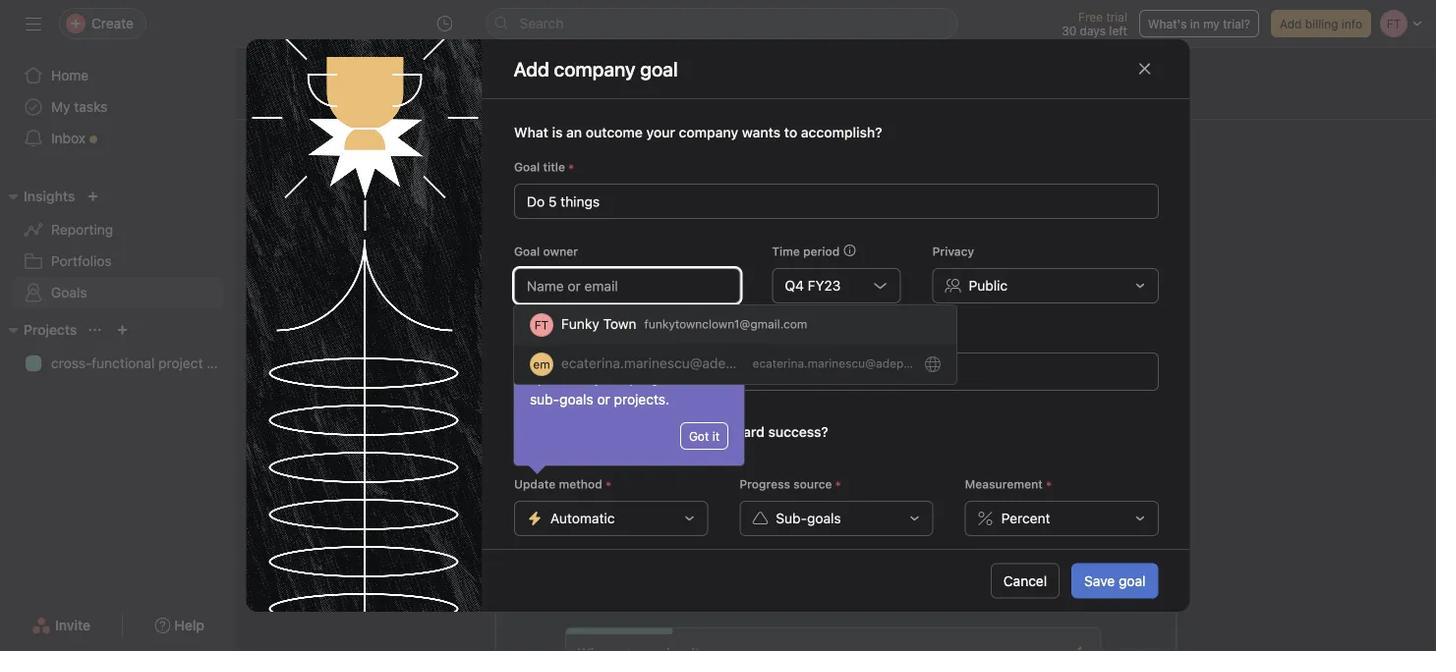 Task type: vqa. For each thing, say whether or not it's contained in the screenshot.
ecaterina.marinescu@adept.ai ecaterina.marinescu@adept.ai
yes



Task type: locate. For each thing, give the bounding box(es) containing it.
and
[[714, 216, 754, 244], [900, 264, 927, 283]]

ecaterina.marinescu@adept.ai ecaterina.marinescu@adept.ai
[[561, 355, 921, 372]]

add inside dialog
[[514, 57, 549, 80]]

goal inside dialog
[[1119, 573, 1146, 589]]

home
[[51, 67, 89, 84]]

goal owner
[[514, 245, 578, 259]]

projects button
[[0, 319, 77, 342]]

add for add goal
[[808, 349, 833, 366]]

left
[[1109, 24, 1127, 37]]

be
[[596, 348, 612, 365]]

my tasks
[[51, 99, 108, 115]]

what's in my trial?
[[1148, 17, 1250, 30]]

your inside add top-level goals to help teams prioritize and connect work to your organization's objectives.
[[1050, 264, 1082, 283]]

funkytownclown1@gmail.com
[[644, 318, 807, 331]]

Name or email text field
[[514, 269, 740, 304]]

global element
[[0, 48, 236, 166]]

progress up targets
[[658, 424, 716, 441]]

the
[[605, 370, 626, 386]]

organization's
[[746, 288, 845, 306]]

add billing info
[[1280, 17, 1363, 30]]

required image
[[565, 161, 577, 173], [832, 479, 843, 491], [1042, 479, 1054, 491]]

in left my
[[1190, 17, 1200, 30]]

required image down an
[[565, 161, 577, 173]]

what is an outcome your company wants to accomplish?
[[514, 125, 882, 141]]

set and achieve strategic goals
[[674, 216, 998, 244]]

trial
[[1106, 10, 1127, 24]]

0 horizontal spatial my
[[51, 99, 70, 115]]

days
[[1080, 24, 1106, 37]]

free
[[1078, 10, 1103, 24]]

add down organization's
[[808, 349, 833, 366]]

is
[[552, 125, 562, 141]]

my tasks link
[[12, 91, 224, 123]]

to left help
[[733, 264, 747, 283]]

add goal button
[[795, 340, 877, 376]]

tasks
[[74, 99, 108, 115]]

measure
[[598, 424, 655, 441]]

goals
[[361, 93, 396, 109], [443, 93, 478, 109], [691, 264, 729, 283], [559, 392, 594, 408], [807, 511, 841, 527]]

1 vertical spatial this
[[358, 376, 378, 389]]

0 horizontal spatial to
[[548, 445, 559, 458]]

and inside add top-level goals to help teams prioritize and connect work to your organization's objectives.
[[900, 264, 927, 283]]

1 vertical spatial your
[[1050, 264, 1082, 283]]

this down 'because'
[[358, 376, 378, 389]]

goals link
[[12, 277, 224, 309]]

q4 fy23 button
[[772, 269, 901, 304]]

by
[[586, 370, 602, 386]]

add inside add top-level goals to help teams prioritize and connect work to your organization's objectives.
[[591, 264, 619, 283]]

em
[[533, 358, 550, 372]]

required image up sub-goals dropdown button
[[832, 479, 843, 491]]

goals down members
[[530, 348, 566, 365]]

will
[[546, 424, 568, 441]]

got it
[[689, 430, 720, 443]]

1 horizontal spatial and
[[900, 264, 927, 283]]

wants
[[742, 125, 780, 141]]

got
[[689, 430, 709, 443]]

progress down automatically
[[630, 370, 686, 386]]

and up objectives.
[[900, 264, 927, 283]]

2 horizontal spatial to
[[1032, 264, 1046, 283]]

0 horizontal spatial in
[[345, 376, 355, 389]]

your right work
[[1050, 264, 1082, 283]]

sub-goals
[[775, 511, 841, 527]]

0 vertical spatial goals
[[51, 285, 87, 301]]

add down search
[[514, 57, 549, 80]]

1 horizontal spatial required image
[[832, 479, 843, 491]]

prioritize
[[834, 264, 896, 283]]

ft
[[535, 319, 549, 332]]

2 horizontal spatial required image
[[1042, 479, 1054, 491]]

of
[[689, 370, 702, 386]]

my left tasks
[[51, 99, 70, 115]]

0 vertical spatial this
[[435, 340, 455, 354]]

required image for sub-goals
[[832, 479, 843, 491]]

cross-
[[51, 355, 92, 372]]

add for add top-level goals to help teams prioritize and connect work to your organization's objectives.
[[591, 264, 619, 283]]

it
[[712, 430, 720, 443]]

in
[[1190, 17, 1200, 30], [345, 376, 355, 389]]

you
[[345, 340, 366, 354]]

my for my tasks
[[51, 99, 70, 115]]

to right work
[[1032, 264, 1046, 283]]

in inside you cannot add this user because they are a guest in this domain
[[345, 376, 355, 389]]

you cannot add this user because they are a guest in this domain tooltip
[[333, 330, 504, 399]]

save goal button
[[1072, 564, 1159, 599]]

in down 'because'
[[345, 376, 355, 389]]

cross-functional project plan link
[[12, 348, 234, 379]]

goals inside the goals can be automatically updated by the progress of sub-goals or projects.
[[559, 392, 594, 408]]

goals inside insights element
[[51, 285, 87, 301]]

0 vertical spatial goal
[[837, 349, 864, 366]]

time
[[772, 245, 800, 259]]

required image up percent dropdown button
[[1042, 479, 1054, 491]]

work
[[993, 264, 1028, 283]]

public button
[[932, 269, 1159, 304]]

my down my workspace
[[420, 93, 439, 109]]

1 vertical spatial in
[[345, 376, 355, 389]]

0 horizontal spatial goal
[[837, 349, 864, 366]]

goal down objectives.
[[837, 349, 864, 366]]

1 vertical spatial and
[[900, 264, 927, 283]]

updated
[[530, 370, 583, 386]]

learn
[[514, 445, 545, 458]]

targets
[[651, 445, 690, 458]]

inbox
[[51, 130, 86, 146]]

an
[[566, 125, 582, 141]]

1 vertical spatial goals
[[530, 348, 566, 365]]

add billing info button
[[1271, 10, 1371, 37]]

to
[[733, 264, 747, 283], [1032, 264, 1046, 283], [548, 445, 559, 458]]

goal for save goal
[[1119, 573, 1146, 589]]

progress
[[630, 370, 686, 386], [658, 424, 716, 441]]

teams
[[786, 264, 830, 283]]

1 horizontal spatial my
[[420, 93, 439, 109]]

goals
[[51, 285, 87, 301], [530, 348, 566, 365]]

my goals
[[420, 93, 478, 109]]

1 horizontal spatial your
[[1050, 264, 1082, 283]]

ecaterina.marinescu@adept.ai down q4 fy23 dropdown button
[[753, 357, 921, 371]]

1 goal from the top
[[514, 160, 539, 174]]

to left set
[[548, 445, 559, 458]]

goal right save
[[1119, 573, 1146, 589]]

1 vertical spatial progress
[[658, 424, 716, 441]]

1 vertical spatial goal
[[1119, 573, 1146, 589]]

0 vertical spatial progress
[[630, 370, 686, 386]]

progress source
[[739, 478, 832, 492]]

hide sidebar image
[[26, 16, 41, 31]]

and right set
[[714, 216, 754, 244]]

1 vertical spatial goal
[[514, 245, 539, 259]]

ecaterina.marinescu@adept.ai up the projects.
[[561, 355, 754, 372]]

0 horizontal spatial goals
[[51, 285, 87, 301]]

1 horizontal spatial in
[[1190, 17, 1200, 30]]

goals inside dropdown button
[[807, 511, 841, 527]]

method
[[558, 478, 602, 492]]

add
[[410, 340, 431, 354]]

1 horizontal spatial goals
[[530, 348, 566, 365]]

goals for goals
[[51, 285, 87, 301]]

add left the top-
[[591, 264, 619, 283]]

your right outcome
[[646, 125, 675, 141]]

info
[[1342, 17, 1363, 30]]

0 vertical spatial your
[[646, 125, 675, 141]]

0 horizontal spatial and
[[714, 216, 754, 244]]

goal left 'title'
[[514, 160, 539, 174]]

goal left owner
[[514, 245, 539, 259]]

1 horizontal spatial goal
[[1119, 573, 1146, 589]]

2 goal from the top
[[514, 245, 539, 259]]

add for add company goal
[[514, 57, 549, 80]]

0 vertical spatial goal
[[514, 160, 539, 174]]

this up 'a'
[[435, 340, 455, 354]]

0 horizontal spatial your
[[646, 125, 675, 141]]

add left billing
[[1280, 17, 1302, 30]]

set
[[563, 445, 580, 458]]

ecaterina.marinescu@adept.ai
[[561, 355, 754, 372], [753, 357, 921, 371]]

cannot
[[369, 340, 407, 354]]

q4
[[784, 278, 804, 294]]

measurement
[[965, 478, 1042, 492]]

goals inside add top-level goals to help teams prioritize and connect work to your organization's objectives.
[[691, 264, 729, 283]]

0 vertical spatial in
[[1190, 17, 1200, 30]]

town
[[603, 316, 637, 332]]

domain
[[382, 376, 423, 389]]

add goal
[[808, 349, 864, 366]]

goals inside the goals can be automatically updated by the progress of sub-goals or projects.
[[530, 348, 566, 365]]

search
[[520, 15, 564, 31]]

funky town option
[[514, 306, 957, 345]]

goals down portfolios
[[51, 285, 87, 301]]

my inside global element
[[51, 99, 70, 115]]

this
[[435, 340, 455, 354], [358, 376, 378, 389]]

projects element
[[0, 313, 236, 383]]

progress inside how will you measure progress toward success? learn to set measurable targets
[[658, 424, 716, 441]]

measurable
[[583, 445, 648, 458]]

goal for add goal
[[837, 349, 864, 366]]

automatic button
[[514, 502, 708, 537]]



Task type: describe. For each thing, give the bounding box(es) containing it.
progress inside the goals can be automatically updated by the progress of sub-goals or projects.
[[630, 370, 686, 386]]

goal for goal owner
[[514, 245, 539, 259]]

can
[[570, 348, 592, 365]]

projects.
[[614, 392, 670, 408]]

required image for percent
[[1042, 479, 1054, 491]]

goals for sub-goals
[[807, 511, 841, 527]]

add top-level goals to help teams prioritize and connect work to your organization's objectives.
[[591, 264, 1082, 306]]

owner
[[543, 245, 578, 259]]

1 horizontal spatial this
[[435, 340, 455, 354]]

insights button
[[0, 185, 75, 208]]

help
[[751, 264, 782, 283]]

my workspace
[[322, 60, 450, 83]]

automatically
[[616, 348, 700, 365]]

0 horizontal spatial this
[[358, 376, 378, 389]]

goal title
[[514, 160, 565, 174]]

insights
[[24, 188, 75, 204]]

time period
[[772, 245, 839, 259]]

goals for team goals
[[361, 93, 396, 109]]

projects
[[24, 322, 77, 338]]

required image
[[602, 479, 614, 491]]

a
[[444, 358, 450, 372]]

percent button
[[965, 502, 1159, 537]]

what's
[[1148, 17, 1187, 30]]

achieve
[[759, 216, 839, 244]]

progress
[[739, 478, 790, 492]]

1 horizontal spatial to
[[733, 264, 747, 283]]

add company goal
[[514, 57, 678, 80]]

goals for my goals
[[443, 93, 478, 109]]

your inside add company goal dialog
[[646, 125, 675, 141]]

you cannot add this user because they are a guest in this domain
[[345, 340, 485, 389]]

Enter goal name text field
[[514, 184, 1159, 219]]

project
[[158, 355, 203, 372]]

trial?
[[1223, 17, 1250, 30]]

fy23
[[807, 278, 840, 294]]

add company goal dialog
[[246, 39, 1190, 652]]

plan
[[207, 355, 234, 372]]

Name or email text field
[[526, 360, 633, 384]]

ecaterina.marinescu@adept.ai inside ecaterina.marinescu@adept.ai ecaterina.marinescu@adept.ai
[[753, 357, 921, 371]]

in inside button
[[1190, 17, 1200, 30]]

funky town funkytownclown1@gmail.com
[[561, 316, 807, 332]]

search button
[[486, 8, 958, 39]]

they
[[395, 358, 420, 372]]

goals can be automatically updated by the progress of sub-goals or projects.
[[530, 348, 702, 408]]

0 horizontal spatial required image
[[565, 161, 577, 173]]

goals for goals can be automatically updated by the progress of sub-goals or projects.
[[530, 348, 566, 365]]

0 vertical spatial and
[[714, 216, 754, 244]]

q4 fy23
[[784, 278, 840, 294]]

privacy
[[932, 245, 974, 259]]

what's in my trial? button
[[1139, 10, 1259, 37]]

learn to set measurable targets link
[[514, 445, 690, 458]]

level
[[654, 264, 686, 283]]

billing
[[1305, 17, 1338, 30]]

members
[[514, 329, 567, 343]]

cancel
[[1003, 573, 1047, 589]]

close this dialog image
[[1137, 61, 1153, 77]]

invite button
[[19, 609, 103, 644]]

are
[[423, 358, 440, 372]]

or
[[597, 392, 610, 408]]

how will you measure progress toward success? learn to set measurable targets
[[514, 424, 828, 458]]

cancel button
[[991, 564, 1060, 599]]

guest
[[454, 358, 485, 372]]

top-
[[623, 264, 654, 283]]

toward success?
[[719, 424, 828, 441]]

company goal
[[554, 57, 678, 80]]

sub-
[[775, 511, 807, 527]]

percent
[[1001, 511, 1050, 527]]

30
[[1062, 24, 1077, 37]]

save goal
[[1084, 573, 1146, 589]]

goals can be automatically updated by the progress of sub-goals or projects. tooltip
[[514, 334, 744, 472]]

cross-functional project plan
[[51, 355, 234, 372]]

title
[[543, 160, 565, 174]]

company
[[678, 125, 738, 141]]

invite
[[55, 618, 91, 634]]

source
[[793, 478, 832, 492]]

reporting
[[51, 222, 113, 238]]

outcome
[[585, 125, 642, 141]]

portfolios
[[51, 253, 112, 269]]

my for my goals
[[420, 93, 439, 109]]

got it button
[[680, 423, 728, 450]]

portfolios link
[[12, 246, 224, 277]]

strategic goals
[[845, 216, 998, 244]]

period
[[803, 245, 839, 259]]

functional
[[92, 355, 155, 372]]

home link
[[12, 60, 224, 91]]

objectives.
[[849, 288, 926, 306]]

sub-
[[530, 392, 559, 408]]

to accomplish?
[[784, 125, 882, 141]]

my
[[1203, 17, 1220, 30]]

what
[[514, 125, 548, 141]]

how
[[514, 424, 543, 441]]

insights element
[[0, 179, 236, 313]]

reporting link
[[12, 214, 224, 246]]

add for add billing info
[[1280, 17, 1302, 30]]

goal for goal title
[[514, 160, 539, 174]]

search list box
[[486, 8, 958, 39]]

to inside how will you measure progress toward success? learn to set measurable targets
[[548, 445, 559, 458]]



